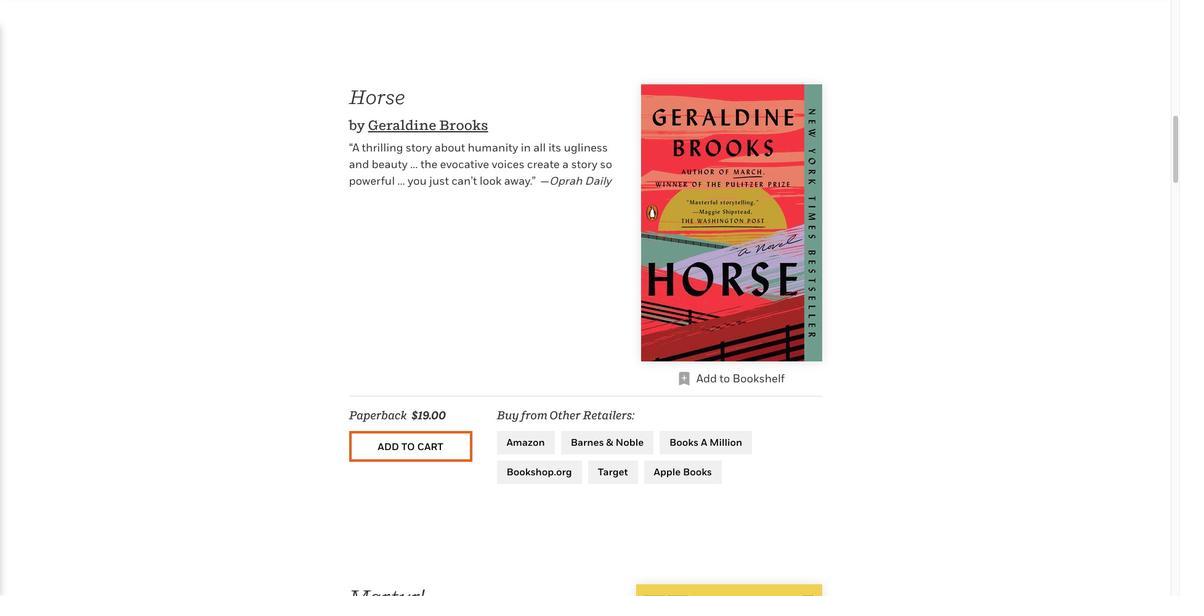 Task type: describe. For each thing, give the bounding box(es) containing it.
amazon link
[[497, 431, 555, 455]]

0 vertical spatial books
[[670, 436, 699, 449]]

barnes
[[571, 436, 604, 449]]

books a million
[[670, 436, 742, 449]]

look
[[480, 175, 502, 187]]

horse book cover picture image
[[641, 85, 822, 362]]

to for bookshelf
[[720, 372, 730, 385]]

$19.00
[[412, 409, 446, 422]]

—
[[541, 175, 549, 187]]

and
[[349, 158, 369, 171]]

0 horizontal spatial story
[[406, 141, 432, 154]]

all
[[533, 141, 546, 154]]

about
[[435, 141, 465, 154]]

target
[[598, 466, 628, 478]]

so
[[600, 158, 612, 171]]

target link
[[588, 461, 638, 484]]

books a million link
[[660, 431, 752, 455]]

&
[[606, 436, 613, 449]]

oprah
[[549, 175, 582, 187]]

ugliness
[[564, 141, 608, 154]]

brooks
[[439, 117, 488, 133]]

in
[[521, 141, 531, 154]]

by
[[349, 117, 365, 133]]

bookshop.org link
[[497, 461, 582, 484]]

geraldine
[[368, 117, 436, 133]]

add to cart button
[[349, 431, 472, 462]]

buy from other retailers:
[[497, 409, 635, 422]]

just
[[429, 175, 449, 187]]

"a
[[349, 141, 359, 154]]

horse
[[349, 85, 405, 109]]

humanity
[[468, 141, 518, 154]]

from
[[521, 409, 548, 422]]

add to bookshelf
[[697, 372, 785, 385]]

beauty
[[372, 158, 408, 171]]

add to cart
[[378, 440, 443, 453]]

barnes & noble link
[[561, 431, 654, 455]]

thrilling
[[362, 141, 403, 154]]

daily
[[585, 175, 611, 187]]

1 vertical spatial books
[[683, 466, 712, 478]]

other
[[550, 409, 581, 422]]



Task type: vqa. For each thing, say whether or not it's contained in the screenshot.
for within Where Can I Request Catalogs Of Penguin Random House Titles Appropriate For My Curriculum?
no



Task type: locate. For each thing, give the bounding box(es) containing it.
story up "the" at left top
[[406, 141, 432, 154]]

0 horizontal spatial add
[[378, 440, 399, 453]]

to left cart
[[401, 440, 415, 453]]

retailers:
[[583, 409, 635, 422]]

0 vertical spatial add
[[697, 372, 717, 385]]

amazon
[[507, 436, 545, 449]]

0 vertical spatial to
[[720, 372, 730, 385]]

1 vertical spatial story
[[571, 158, 598, 171]]

million
[[710, 436, 742, 449]]

buy
[[497, 409, 519, 422]]

1 horizontal spatial story
[[571, 158, 598, 171]]

by geraldine brooks
[[349, 117, 488, 133]]

geraldine brooks link
[[368, 117, 488, 133]]

1 vertical spatial to
[[401, 440, 415, 453]]

horse link
[[349, 85, 405, 109]]

paperback
[[349, 409, 407, 422]]

apple books
[[654, 466, 712, 478]]

"a thrilling story about humanity in all its ugliness and beauty … the evocative voices create a story so powerful … you just can't look away."  —
[[349, 141, 612, 187]]

1 horizontal spatial …
[[410, 158, 418, 171]]

a
[[562, 158, 569, 171]]

voices
[[492, 158, 525, 171]]

evocative
[[440, 158, 489, 171]]

to
[[720, 372, 730, 385], [401, 440, 415, 453]]

0 vertical spatial …
[[410, 158, 418, 171]]

add inside button
[[378, 440, 399, 453]]

story
[[406, 141, 432, 154], [571, 158, 598, 171]]

can't
[[452, 175, 477, 187]]

to for cart
[[401, 440, 415, 453]]

apple
[[654, 466, 681, 478]]

story down ugliness
[[571, 158, 598, 171]]

books left a
[[670, 436, 699, 449]]

… left "the" at left top
[[410, 158, 418, 171]]

barnes & noble
[[571, 436, 644, 449]]

a
[[701, 436, 707, 449]]

paperback $19.00
[[349, 409, 446, 422]]

books down books a million link
[[683, 466, 712, 478]]

0 horizontal spatial …
[[398, 175, 405, 187]]

… left you
[[398, 175, 405, 187]]

books
[[670, 436, 699, 449], [683, 466, 712, 478]]

add for add to cart
[[378, 440, 399, 453]]

cart
[[417, 440, 443, 453]]

powerful
[[349, 175, 395, 187]]

apple books link
[[644, 461, 722, 484]]

oprah daily
[[549, 175, 611, 187]]

1 vertical spatial …
[[398, 175, 405, 187]]

to left bookshelf
[[720, 372, 730, 385]]

noble
[[616, 436, 644, 449]]

bookshop.org
[[507, 466, 572, 478]]

…
[[410, 158, 418, 171], [398, 175, 405, 187]]

you
[[408, 175, 427, 187]]

add left bookshelf
[[697, 372, 717, 385]]

1 horizontal spatial add
[[697, 372, 717, 385]]

create
[[527, 158, 560, 171]]

martyr! book cover picture image
[[636, 584, 822, 596]]

add for add to bookshelf
[[697, 372, 717, 385]]

0 horizontal spatial to
[[401, 440, 415, 453]]

to inside button
[[401, 440, 415, 453]]

1 vertical spatial add
[[378, 440, 399, 453]]

add
[[697, 372, 717, 385], [378, 440, 399, 453]]

0 vertical spatial story
[[406, 141, 432, 154]]

the
[[420, 158, 438, 171]]

add down paperback $19.00
[[378, 440, 399, 453]]

bookshelf
[[733, 372, 785, 385]]

1 horizontal spatial to
[[720, 372, 730, 385]]

its
[[549, 141, 561, 154]]



